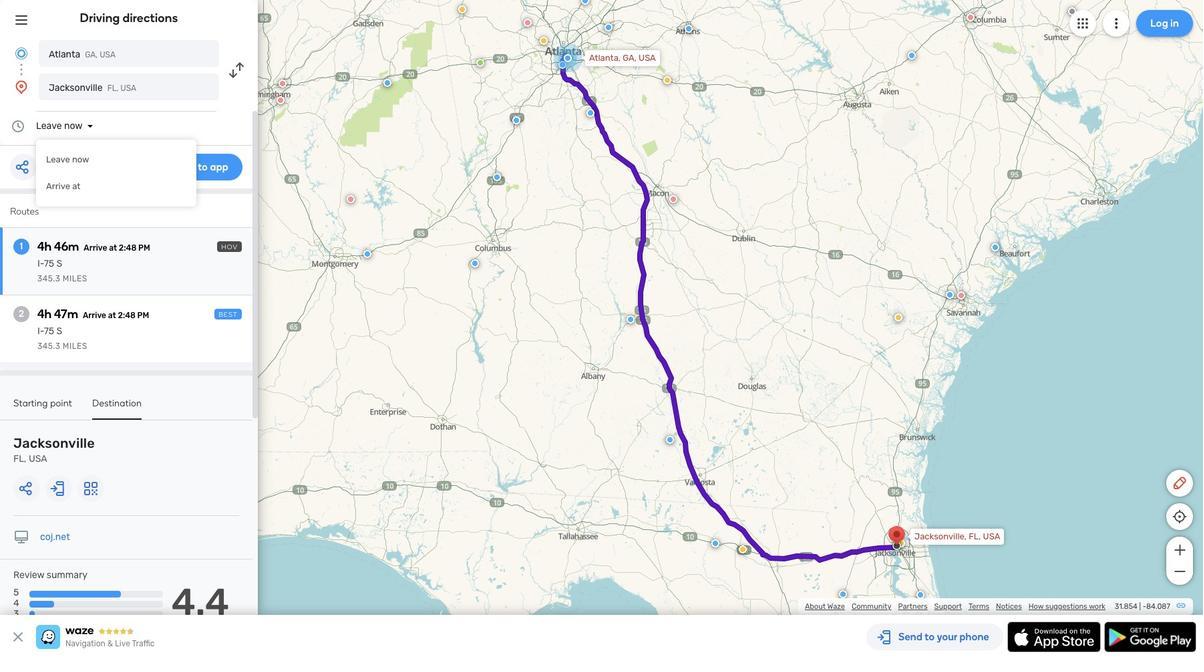Task type: locate. For each thing, give the bounding box(es) containing it.
1 vertical spatial leave now
[[46, 154, 89, 164]]

345.3
[[37, 274, 60, 283], [37, 342, 60, 351]]

hov
[[221, 243, 238, 251]]

4h
[[37, 239, 52, 254], [37, 307, 52, 322]]

leave now
[[36, 120, 83, 132], [46, 154, 89, 164]]

best
[[219, 311, 238, 319]]

live
[[115, 639, 130, 648]]

1 vertical spatial i-
[[37, 326, 44, 337]]

1 horizontal spatial hazard image
[[664, 76, 672, 84]]

jacksonville down starting point button on the bottom
[[13, 435, 95, 451]]

arrive inside 4h 47m arrive at 2:48 pm
[[83, 311, 106, 320]]

miles down 46m
[[63, 274, 87, 283]]

345.3 for 46m
[[37, 274, 60, 283]]

0 vertical spatial 4h
[[37, 239, 52, 254]]

1
[[20, 241, 23, 252]]

46m
[[54, 239, 79, 254]]

jacksonville fl, usa
[[49, 82, 136, 94], [13, 435, 95, 465]]

2:48 right 46m
[[119, 243, 137, 253]]

at inside the "4h 46m arrive at 2:48 pm"
[[109, 243, 117, 253]]

75 for 47m
[[44, 326, 54, 337]]

arrive right 46m
[[84, 243, 107, 253]]

i- down "routes" at the top left of the page
[[37, 258, 44, 269]]

leave right clock icon
[[36, 120, 62, 132]]

i-
[[37, 258, 44, 269], [37, 326, 44, 337]]

4h left 46m
[[37, 239, 52, 254]]

ga, right atlanta, on the top of the page
[[623, 53, 637, 63]]

0 vertical spatial s
[[57, 258, 62, 269]]

chit chat image
[[477, 59, 485, 67]]

hazard image
[[459, 5, 467, 13], [664, 76, 672, 84], [739, 546, 747, 554]]

coj.net link
[[40, 531, 70, 543]]

31.854
[[1116, 602, 1138, 611]]

at down leave now option
[[72, 181, 80, 191]]

police image
[[582, 0, 590, 5], [909, 51, 917, 59], [559, 61, 567, 69], [384, 79, 392, 87], [587, 109, 595, 117], [493, 173, 501, 181], [712, 539, 720, 548]]

1 horizontal spatial fl,
[[107, 84, 119, 93]]

2 vertical spatial at
[[108, 311, 116, 320]]

miles down 47m
[[63, 342, 87, 351]]

current location image
[[13, 45, 29, 62]]

jacksonville fl, usa down starting point button on the bottom
[[13, 435, 95, 465]]

1 vertical spatial now
[[72, 154, 89, 164]]

fl,
[[107, 84, 119, 93], [13, 453, 26, 465], [970, 531, 982, 541]]

location image
[[13, 79, 29, 95]]

4h for 4h 47m
[[37, 307, 52, 322]]

terms link
[[969, 602, 990, 611]]

ga, inside atlanta ga, usa
[[85, 50, 98, 59]]

miles
[[63, 274, 87, 283], [63, 342, 87, 351]]

hazard image
[[540, 37, 548, 45], [895, 314, 903, 322]]

0 vertical spatial hazard image
[[540, 37, 548, 45]]

at right 47m
[[108, 311, 116, 320]]

at inside 4h 47m arrive at 2:48 pm
[[108, 311, 116, 320]]

1 vertical spatial i-75 s 345.3 miles
[[37, 326, 87, 351]]

at
[[72, 181, 80, 191], [109, 243, 117, 253], [108, 311, 116, 320]]

zoom out image
[[1172, 564, 1189, 580]]

summary
[[47, 570, 88, 581]]

2 horizontal spatial fl,
[[970, 531, 982, 541]]

pm for 46m
[[138, 243, 150, 253]]

2:48 inside the "4h 46m arrive at 2:48 pm"
[[119, 243, 137, 253]]

jacksonville,
[[915, 531, 967, 541]]

i-75 s 345.3 miles down 46m
[[37, 258, 87, 283]]

47m
[[54, 307, 78, 322]]

0 vertical spatial jacksonville
[[49, 82, 103, 94]]

0 vertical spatial jacksonville fl, usa
[[49, 82, 136, 94]]

now up leave now option
[[64, 120, 83, 132]]

1 vertical spatial 2:48
[[118, 311, 136, 320]]

0 vertical spatial i-
[[37, 258, 44, 269]]

routes
[[10, 206, 39, 217]]

police image
[[605, 23, 613, 31], [685, 25, 693, 33], [513, 116, 521, 124], [992, 243, 1000, 251], [364, 250, 372, 258], [471, 259, 479, 267], [947, 291, 955, 299], [627, 316, 635, 324], [667, 436, 675, 444], [840, 590, 848, 598], [917, 591, 925, 599]]

clock image
[[10, 118, 26, 134]]

0 vertical spatial 75
[[44, 258, 54, 269]]

jacksonville down atlanta ga, usa
[[49, 82, 103, 94]]

how
[[1029, 602, 1044, 611]]

arrive right 47m
[[83, 311, 106, 320]]

1 vertical spatial s
[[57, 326, 62, 337]]

75 down 46m
[[44, 258, 54, 269]]

at right 46m
[[109, 243, 117, 253]]

arrive
[[46, 181, 70, 191], [84, 243, 107, 253], [83, 311, 106, 320]]

0 vertical spatial i-75 s 345.3 miles
[[37, 258, 87, 283]]

now up the arrive at
[[72, 154, 89, 164]]

pm inside 4h 47m arrive at 2:48 pm
[[137, 311, 149, 320]]

atlanta, ga, usa
[[590, 53, 656, 63]]

1 4h from the top
[[37, 239, 52, 254]]

4
[[13, 598, 19, 609]]

3
[[13, 609, 19, 620]]

i-75 s 345.3 miles down 47m
[[37, 326, 87, 351]]

pm inside the "4h 46m arrive at 2:48 pm"
[[138, 243, 150, 253]]

1 vertical spatial at
[[109, 243, 117, 253]]

pm
[[138, 243, 150, 253], [137, 311, 149, 320]]

i-75 s 345.3 miles for 46m
[[37, 258, 87, 283]]

0 vertical spatial at
[[72, 181, 80, 191]]

ga, for atlanta
[[85, 50, 98, 59]]

2 345.3 from the top
[[37, 342, 60, 351]]

1 vertical spatial miles
[[63, 342, 87, 351]]

jacksonville
[[49, 82, 103, 94], [13, 435, 95, 451]]

zoom in image
[[1172, 542, 1189, 558]]

0 vertical spatial 2:48
[[119, 243, 137, 253]]

5 4 3
[[13, 587, 19, 620]]

0 horizontal spatial hazard image
[[459, 5, 467, 13]]

1 vertical spatial hazard image
[[895, 314, 903, 322]]

1 vertical spatial 345.3
[[37, 342, 60, 351]]

2:48 right 47m
[[118, 311, 136, 320]]

0 vertical spatial leave
[[36, 120, 62, 132]]

computer image
[[13, 529, 29, 546]]

0 vertical spatial 345.3
[[37, 274, 60, 283]]

345.3 down 47m
[[37, 342, 60, 351]]

2 i-75 s 345.3 miles from the top
[[37, 326, 87, 351]]

navigation & live traffic
[[66, 639, 155, 648]]

s down 46m
[[57, 258, 62, 269]]

0 vertical spatial arrive
[[46, 181, 70, 191]]

fl, down starting point button on the bottom
[[13, 453, 26, 465]]

1 345.3 from the top
[[37, 274, 60, 283]]

s down 47m
[[57, 326, 62, 337]]

1 vertical spatial leave
[[46, 154, 70, 164]]

2:48
[[119, 243, 137, 253], [118, 311, 136, 320]]

1 vertical spatial 4h
[[37, 307, 52, 322]]

2:48 inside 4h 47m arrive at 2:48 pm
[[118, 311, 136, 320]]

4h left 47m
[[37, 307, 52, 322]]

leave now right clock icon
[[36, 120, 83, 132]]

2 4h from the top
[[37, 307, 52, 322]]

1 miles from the top
[[63, 274, 87, 283]]

fl, down atlanta ga, usa
[[107, 84, 119, 93]]

pm for 47m
[[137, 311, 149, 320]]

0 vertical spatial miles
[[63, 274, 87, 283]]

work
[[1090, 602, 1106, 611]]

1 vertical spatial arrive
[[84, 243, 107, 253]]

waze
[[828, 602, 846, 611]]

1 i- from the top
[[37, 258, 44, 269]]

2 vertical spatial arrive
[[83, 311, 106, 320]]

road closed image
[[967, 13, 975, 21], [524, 19, 532, 27], [279, 80, 287, 88], [277, 96, 285, 104], [347, 195, 355, 203], [670, 195, 678, 203], [958, 291, 966, 299]]

i- for 4h 47m
[[37, 326, 44, 337]]

84.087
[[1147, 602, 1171, 611]]

about waze link
[[806, 602, 846, 611]]

leave up the arrive at
[[46, 154, 70, 164]]

1 vertical spatial jacksonville fl, usa
[[13, 435, 95, 465]]

-
[[1144, 602, 1147, 611]]

1 vertical spatial fl,
[[13, 453, 26, 465]]

review summary
[[13, 570, 88, 581]]

0 vertical spatial pm
[[138, 243, 150, 253]]

2 s from the top
[[57, 326, 62, 337]]

345.3 for 47m
[[37, 342, 60, 351]]

partners link
[[899, 602, 928, 611]]

75
[[44, 258, 54, 269], [44, 326, 54, 337]]

now
[[64, 120, 83, 132], [72, 154, 89, 164]]

2 i- from the top
[[37, 326, 44, 337]]

miles for 46m
[[63, 274, 87, 283]]

ga, right atlanta
[[85, 50, 98, 59]]

s
[[57, 258, 62, 269], [57, 326, 62, 337]]

1 horizontal spatial ga,
[[623, 53, 637, 63]]

jacksonville fl, usa down atlanta ga, usa
[[49, 82, 136, 94]]

2 75 from the top
[[44, 326, 54, 337]]

2 horizontal spatial hazard image
[[739, 546, 747, 554]]

leave now option
[[36, 146, 197, 173]]

ga, for atlanta,
[[623, 53, 637, 63]]

345.3 down 46m
[[37, 274, 60, 283]]

support
[[935, 602, 963, 611]]

1 s from the top
[[57, 258, 62, 269]]

usa
[[100, 50, 116, 59], [639, 53, 656, 63], [121, 84, 136, 93], [29, 453, 47, 465], [984, 531, 1001, 541]]

driving directions
[[80, 11, 178, 25]]

driving
[[80, 11, 120, 25]]

fl, right "jacksonville,"
[[970, 531, 982, 541]]

1 vertical spatial 75
[[44, 326, 54, 337]]

leave now up the arrive at
[[46, 154, 89, 164]]

1 i-75 s 345.3 miles from the top
[[37, 258, 87, 283]]

i- down 4h 47m arrive at 2:48 pm
[[37, 326, 44, 337]]

31.854 | -84.087
[[1116, 602, 1171, 611]]

ga,
[[85, 50, 98, 59], [623, 53, 637, 63]]

leave inside option
[[46, 154, 70, 164]]

at inside option
[[72, 181, 80, 191]]

i-75 s 345.3 miles
[[37, 258, 87, 283], [37, 326, 87, 351]]

arrive up 46m
[[46, 181, 70, 191]]

2 miles from the top
[[63, 342, 87, 351]]

starting point
[[13, 398, 72, 409]]

0 vertical spatial hazard image
[[459, 5, 467, 13]]

0 horizontal spatial hazard image
[[540, 37, 548, 45]]

1 vertical spatial pm
[[137, 311, 149, 320]]

0 horizontal spatial ga,
[[85, 50, 98, 59]]

1 75 from the top
[[44, 258, 54, 269]]

arrive inside the "4h 46m arrive at 2:48 pm"
[[84, 243, 107, 253]]

leave
[[36, 120, 62, 132], [46, 154, 70, 164]]

75 down 47m
[[44, 326, 54, 337]]

starting
[[13, 398, 48, 409]]

suggestions
[[1046, 602, 1088, 611]]



Task type: describe. For each thing, give the bounding box(es) containing it.
1 vertical spatial jacksonville
[[13, 435, 95, 451]]

arrive for 47m
[[83, 311, 106, 320]]

4h 47m arrive at 2:48 pm
[[37, 307, 149, 322]]

directions
[[123, 11, 178, 25]]

2 vertical spatial hazard image
[[739, 546, 747, 554]]

community
[[852, 602, 892, 611]]

|
[[1140, 602, 1142, 611]]

at for 47m
[[108, 311, 116, 320]]

usa inside atlanta ga, usa
[[100, 50, 116, 59]]

atlanta,
[[590, 53, 621, 63]]

navigation
[[66, 639, 106, 648]]

x image
[[10, 629, 26, 645]]

notices
[[997, 602, 1023, 611]]

pencil image
[[1173, 475, 1189, 491]]

arrive at
[[46, 181, 80, 191]]

0 vertical spatial fl,
[[107, 84, 119, 93]]

coj.net
[[40, 531, 70, 543]]

partners
[[899, 602, 928, 611]]

arrive for 46m
[[84, 243, 107, 253]]

s for 47m
[[57, 326, 62, 337]]

destination button
[[92, 398, 142, 420]]

arrive at option
[[36, 173, 197, 200]]

2
[[19, 308, 24, 320]]

1 vertical spatial hazard image
[[664, 76, 672, 84]]

arrive inside option
[[46, 181, 70, 191]]

s for 46m
[[57, 258, 62, 269]]

about
[[806, 602, 826, 611]]

jacksonville, fl, usa
[[915, 531, 1001, 541]]

i- for 4h 46m
[[37, 258, 44, 269]]

2 vertical spatial fl,
[[970, 531, 982, 541]]

0 vertical spatial now
[[64, 120, 83, 132]]

atlanta
[[49, 49, 80, 60]]

i-75 s 345.3 miles for 47m
[[37, 326, 87, 351]]

about waze community partners support terms notices how suggestions work
[[806, 602, 1106, 611]]

5
[[13, 587, 19, 598]]

4.4
[[172, 580, 230, 624]]

community link
[[852, 602, 892, 611]]

0 vertical spatial leave now
[[36, 120, 83, 132]]

&
[[107, 639, 113, 648]]

destination
[[92, 398, 142, 409]]

now inside option
[[72, 154, 89, 164]]

2:48 for 47m
[[118, 311, 136, 320]]

miles for 47m
[[63, 342, 87, 351]]

how suggestions work link
[[1029, 602, 1106, 611]]

2:48 for 46m
[[119, 243, 137, 253]]

link image
[[1177, 600, 1187, 611]]

terms
[[969, 602, 990, 611]]

0 horizontal spatial fl,
[[13, 453, 26, 465]]

atlanta ga, usa
[[49, 49, 116, 60]]

starting point button
[[13, 398, 72, 418]]

review
[[13, 570, 44, 581]]

traffic
[[132, 639, 155, 648]]

4h 46m arrive at 2:48 pm
[[37, 239, 150, 254]]

notices link
[[997, 602, 1023, 611]]

4h for 4h 46m
[[37, 239, 52, 254]]

1 horizontal spatial hazard image
[[895, 314, 903, 322]]

leave now inside option
[[46, 154, 89, 164]]

75 for 46m
[[44, 258, 54, 269]]

point
[[50, 398, 72, 409]]

at for 46m
[[109, 243, 117, 253]]

support link
[[935, 602, 963, 611]]



Task type: vqa. For each thing, say whether or not it's contained in the screenshot.
the left hazard image
yes



